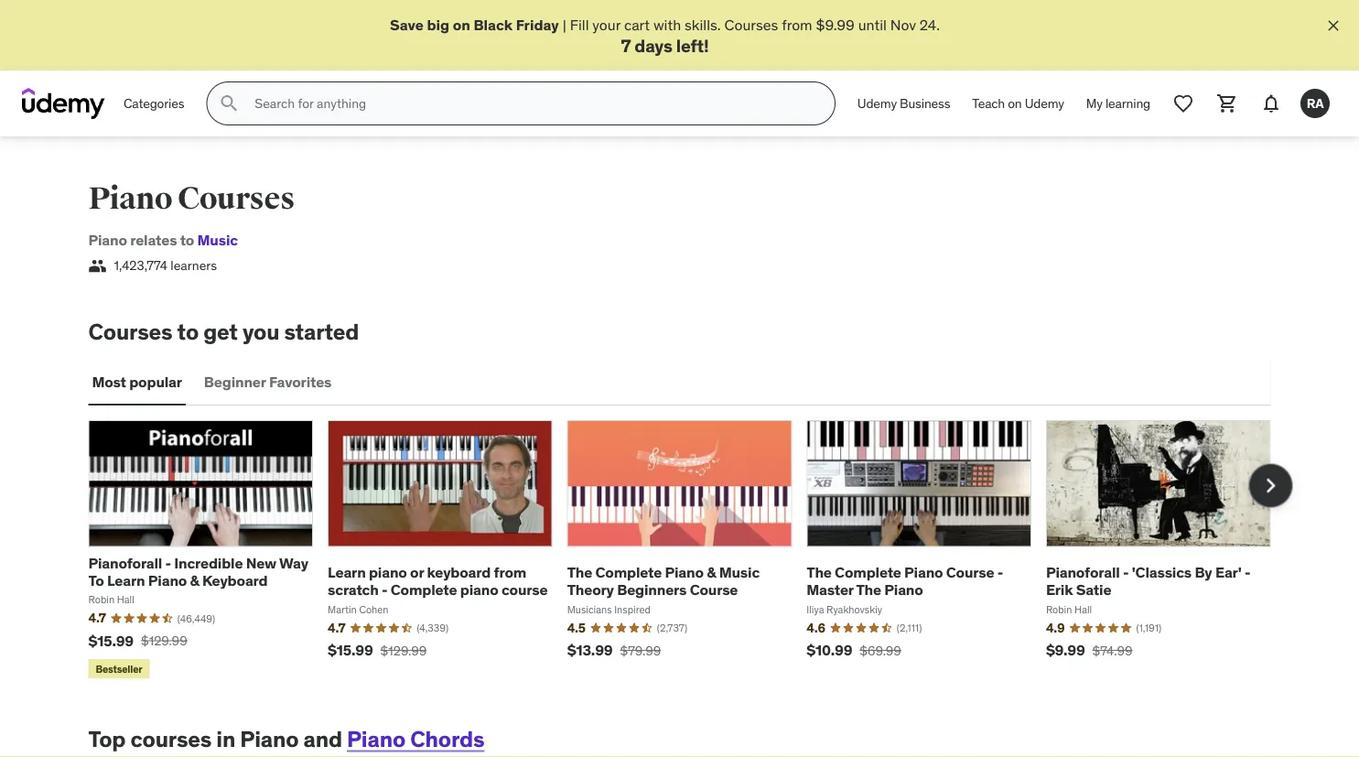 Task type: describe. For each thing, give the bounding box(es) containing it.
top
[[88, 725, 126, 753]]

the for theory
[[567, 563, 592, 582]]

- inside the complete piano course - master the piano
[[998, 563, 1003, 582]]

categories
[[124, 95, 184, 112]]

24.
[[920, 15, 940, 34]]

save
[[390, 15, 424, 34]]

my learning
[[1086, 95, 1151, 112]]

close image
[[1325, 16, 1343, 35]]

ra
[[1307, 95, 1324, 111]]

fill
[[570, 15, 589, 34]]

piano inside pianoforall - incredible new way to learn piano & keyboard
[[148, 571, 187, 590]]

small image
[[88, 257, 107, 275]]

1,423,774 learners
[[114, 257, 217, 274]]

learn piano or keyboard from scratch - complete piano course
[[328, 563, 548, 599]]

theory
[[567, 580, 614, 599]]

the complete piano & music theory beginners course link
[[567, 563, 760, 599]]

udemy business link
[[847, 82, 961, 126]]

udemy image
[[22, 88, 105, 119]]

learn inside pianoforall - incredible new way to learn piano & keyboard
[[107, 571, 145, 590]]

chords
[[410, 725, 485, 753]]

most popular
[[92, 372, 182, 391]]

your
[[593, 15, 621, 34]]

piano relates to music
[[88, 231, 238, 250]]

from inside learn piano or keyboard from scratch - complete piano course
[[494, 563, 526, 582]]

popular
[[129, 372, 182, 391]]

save big on black friday | fill your cart with skills. courses from $9.99 until nov 24. 7 days left!
[[390, 15, 940, 56]]

- right ear'
[[1245, 563, 1251, 582]]

scratch
[[328, 580, 379, 599]]

beginner
[[204, 372, 266, 391]]

courses to get you started
[[88, 318, 359, 345]]

learning
[[1106, 95, 1151, 112]]

favorites
[[269, 372, 332, 391]]

$9.99
[[816, 15, 855, 34]]

way
[[279, 553, 308, 572]]

- left "'classics"
[[1123, 563, 1129, 582]]

pianoforall for learn
[[88, 553, 162, 572]]

teach on udemy
[[972, 95, 1064, 112]]

1 udemy from the left
[[858, 95, 897, 112]]

& inside the complete piano & music theory beginners course
[[707, 563, 716, 582]]

piano courses
[[88, 180, 295, 218]]

shopping cart with 0 items image
[[1217, 93, 1238, 115]]

2 udemy from the left
[[1025, 95, 1064, 112]]

most popular button
[[88, 360, 186, 404]]

started
[[284, 318, 359, 345]]

incredible
[[174, 553, 243, 572]]

2 horizontal spatial the
[[856, 580, 881, 599]]

wishlist image
[[1173, 93, 1195, 115]]

- inside pianoforall - incredible new way to learn piano & keyboard
[[165, 553, 171, 572]]

carousel element
[[88, 420, 1293, 682]]

pianoforall for erik
[[1046, 563, 1120, 582]]

and
[[303, 725, 342, 753]]

master
[[807, 580, 854, 599]]

0 vertical spatial to
[[180, 231, 194, 250]]

udemy business
[[858, 95, 950, 112]]

the for master
[[807, 563, 832, 582]]

beginner favorites
[[204, 372, 332, 391]]

the complete piano & music theory beginners course
[[567, 563, 760, 599]]

1,423,774
[[114, 257, 167, 274]]

complete for beginners
[[595, 563, 662, 582]]

left!
[[676, 34, 709, 56]]

piano inside the complete piano & music theory beginners course
[[665, 563, 704, 582]]

black
[[474, 15, 513, 34]]

music link
[[197, 231, 238, 250]]



Task type: locate. For each thing, give the bounding box(es) containing it.
|
[[563, 15, 566, 34]]

piano left or
[[369, 563, 407, 582]]

pianoforall - incredible new way to learn piano & keyboard
[[88, 553, 308, 590]]

music inside the complete piano & music theory beginners course
[[719, 563, 760, 582]]

piano left course
[[460, 580, 498, 599]]

from inside the save big on black friday | fill your cart with skills. courses from $9.99 until nov 24. 7 days left!
[[782, 15, 813, 34]]

learners
[[171, 257, 217, 274]]

0 horizontal spatial music
[[197, 231, 238, 250]]

course
[[502, 580, 548, 599]]

my learning link
[[1075, 82, 1162, 126]]

1 horizontal spatial course
[[946, 563, 995, 582]]

1 horizontal spatial learn
[[328, 563, 366, 582]]

courses inside the save big on black friday | fill your cart with skills. courses from $9.99 until nov 24. 7 days left!
[[725, 15, 778, 34]]

beginner favorites button
[[200, 360, 335, 404]]

- inside learn piano or keyboard from scratch - complete piano course
[[382, 580, 388, 599]]

days
[[635, 34, 673, 56]]

learn inside learn piano or keyboard from scratch - complete piano course
[[328, 563, 366, 582]]

on right big
[[453, 15, 470, 34]]

1 vertical spatial on
[[1008, 95, 1022, 112]]

to
[[180, 231, 194, 250], [177, 318, 199, 345]]

business
[[900, 95, 950, 112]]

Search for anything text field
[[251, 88, 813, 119]]

2 horizontal spatial courses
[[725, 15, 778, 34]]

to up "learners" on the left top
[[180, 231, 194, 250]]

udemy left my
[[1025, 95, 1064, 112]]

course inside the complete piano & music theory beginners course
[[690, 580, 738, 599]]

0 horizontal spatial udemy
[[858, 95, 897, 112]]

learn right way
[[328, 563, 366, 582]]

pianoforall - incredible new way to learn piano & keyboard link
[[88, 553, 308, 590]]

the complete piano course - master the piano
[[807, 563, 1003, 599]]

to left the get
[[177, 318, 199, 345]]

learn piano or keyboard from scratch - complete piano course link
[[328, 563, 548, 599]]

categories button
[[113, 82, 195, 126]]

pianoforall - 'classics by ear' - erik satie link
[[1046, 563, 1251, 599]]

1 horizontal spatial piano
[[460, 580, 498, 599]]

course left the erik
[[946, 563, 995, 582]]

0 horizontal spatial course
[[690, 580, 738, 599]]

piano
[[88, 180, 172, 218], [88, 231, 127, 250], [665, 563, 704, 582], [904, 563, 943, 582], [148, 571, 187, 590], [885, 580, 923, 599], [240, 725, 299, 753], [347, 725, 406, 753]]

submit search image
[[218, 93, 240, 115]]

to
[[88, 571, 104, 590]]

courses
[[130, 725, 212, 753]]

0 horizontal spatial from
[[494, 563, 526, 582]]

keyboard
[[202, 571, 268, 590]]

udemy left business
[[858, 95, 897, 112]]

skills.
[[685, 15, 721, 34]]

1 vertical spatial to
[[177, 318, 199, 345]]

1 horizontal spatial on
[[1008, 95, 1022, 112]]

top courses in piano and piano chords
[[88, 725, 485, 753]]

2 horizontal spatial complete
[[835, 563, 901, 582]]

on inside the save big on black friday | fill your cart with skills. courses from $9.99 until nov 24. 7 days left!
[[453, 15, 470, 34]]

1 horizontal spatial pianoforall
[[1046, 563, 1120, 582]]

1 horizontal spatial from
[[782, 15, 813, 34]]

the
[[567, 563, 592, 582], [807, 563, 832, 582], [856, 580, 881, 599]]

0 horizontal spatial piano
[[369, 563, 407, 582]]

course
[[946, 563, 995, 582], [690, 580, 738, 599]]

1 vertical spatial from
[[494, 563, 526, 582]]

the inside the complete piano & music theory beginners course
[[567, 563, 592, 582]]

1 horizontal spatial the
[[807, 563, 832, 582]]

course right the beginners
[[690, 580, 738, 599]]

pianoforall
[[88, 553, 162, 572], [1046, 563, 1120, 582]]

beginners
[[617, 580, 687, 599]]

1 horizontal spatial &
[[707, 563, 716, 582]]

0 horizontal spatial &
[[190, 571, 199, 590]]

complete inside learn piano or keyboard from scratch - complete piano course
[[391, 580, 457, 599]]

from right the keyboard
[[494, 563, 526, 582]]

music
[[197, 231, 238, 250], [719, 563, 760, 582]]

1 horizontal spatial music
[[719, 563, 760, 582]]

complete
[[595, 563, 662, 582], [835, 563, 901, 582], [391, 580, 457, 599]]

- left the erik
[[998, 563, 1003, 582]]

learn
[[328, 563, 366, 582], [107, 571, 145, 590]]

complete inside the complete piano & music theory beginners course
[[595, 563, 662, 582]]

new
[[246, 553, 276, 572]]

from
[[782, 15, 813, 34], [494, 563, 526, 582]]

with
[[653, 15, 681, 34]]

big
[[427, 15, 450, 34]]

notifications image
[[1260, 93, 1282, 115]]

piano chords link
[[347, 725, 485, 753]]

pianoforall inside pianoforall - incredible new way to learn piano & keyboard
[[88, 553, 162, 572]]

pianoforall left "'classics"
[[1046, 563, 1120, 582]]

satie
[[1076, 580, 1112, 599]]

courses up most popular
[[88, 318, 173, 345]]

or
[[410, 563, 424, 582]]

from left $9.99
[[782, 15, 813, 34]]

nov
[[890, 15, 916, 34]]

you
[[243, 318, 280, 345]]

1 vertical spatial courses
[[178, 180, 295, 218]]

0 horizontal spatial courses
[[88, 318, 173, 345]]

course inside the complete piano course - master the piano
[[946, 563, 995, 582]]

udemy
[[858, 95, 897, 112], [1025, 95, 1064, 112]]

& inside pianoforall - incredible new way to learn piano & keyboard
[[190, 571, 199, 590]]

0 horizontal spatial on
[[453, 15, 470, 34]]

pianoforall inside pianoforall - 'classics by ear' - erik satie
[[1046, 563, 1120, 582]]

teach
[[972, 95, 1005, 112]]

my
[[1086, 95, 1103, 112]]

courses
[[725, 15, 778, 34], [178, 180, 295, 218], [88, 318, 173, 345]]

keyboard
[[427, 563, 491, 582]]

ra link
[[1293, 82, 1337, 126]]

pianoforall - 'classics by ear' - erik satie
[[1046, 563, 1251, 599]]

ear'
[[1216, 563, 1242, 582]]

0 vertical spatial music
[[197, 231, 238, 250]]

0 vertical spatial courses
[[725, 15, 778, 34]]

erik
[[1046, 580, 1073, 599]]

0 horizontal spatial complete
[[391, 580, 457, 599]]

cart
[[624, 15, 650, 34]]

1 horizontal spatial udemy
[[1025, 95, 1064, 112]]

the complete piano course - master the piano link
[[807, 563, 1003, 599]]

get
[[203, 318, 238, 345]]

on
[[453, 15, 470, 34], [1008, 95, 1022, 112]]

courses up music link
[[178, 180, 295, 218]]

complete for the
[[835, 563, 901, 582]]

7
[[621, 34, 631, 56]]

piano
[[369, 563, 407, 582], [460, 580, 498, 599]]

-
[[165, 553, 171, 572], [998, 563, 1003, 582], [1123, 563, 1129, 582], [1245, 563, 1251, 582], [382, 580, 388, 599]]

'classics
[[1132, 563, 1192, 582]]

pianoforall left incredible
[[88, 553, 162, 572]]

0 vertical spatial on
[[453, 15, 470, 34]]

- left incredible
[[165, 553, 171, 572]]

teach on udemy link
[[961, 82, 1075, 126]]

0 horizontal spatial the
[[567, 563, 592, 582]]

2 vertical spatial courses
[[88, 318, 173, 345]]

friday
[[516, 15, 559, 34]]

on right teach
[[1008, 95, 1022, 112]]

& right the beginners
[[707, 563, 716, 582]]

1 horizontal spatial courses
[[178, 180, 295, 218]]

0 horizontal spatial pianoforall
[[88, 553, 162, 572]]

&
[[707, 563, 716, 582], [190, 571, 199, 590]]

1 horizontal spatial complete
[[595, 563, 662, 582]]

relates
[[130, 231, 177, 250]]

next image
[[1256, 471, 1286, 500]]

music up "learners" on the left top
[[197, 231, 238, 250]]

1 vertical spatial music
[[719, 563, 760, 582]]

complete inside the complete piano course - master the piano
[[835, 563, 901, 582]]

0 vertical spatial from
[[782, 15, 813, 34]]

by
[[1195, 563, 1212, 582]]

courses right skills.
[[725, 15, 778, 34]]

until
[[858, 15, 887, 34]]

- right scratch
[[382, 580, 388, 599]]

most
[[92, 372, 126, 391]]

learn right 'to'
[[107, 571, 145, 590]]

0 horizontal spatial learn
[[107, 571, 145, 590]]

in
[[216, 725, 235, 753]]

music right the beginners
[[719, 563, 760, 582]]

& left keyboard
[[190, 571, 199, 590]]



Task type: vqa. For each thing, say whether or not it's contained in the screenshot.
Way
yes



